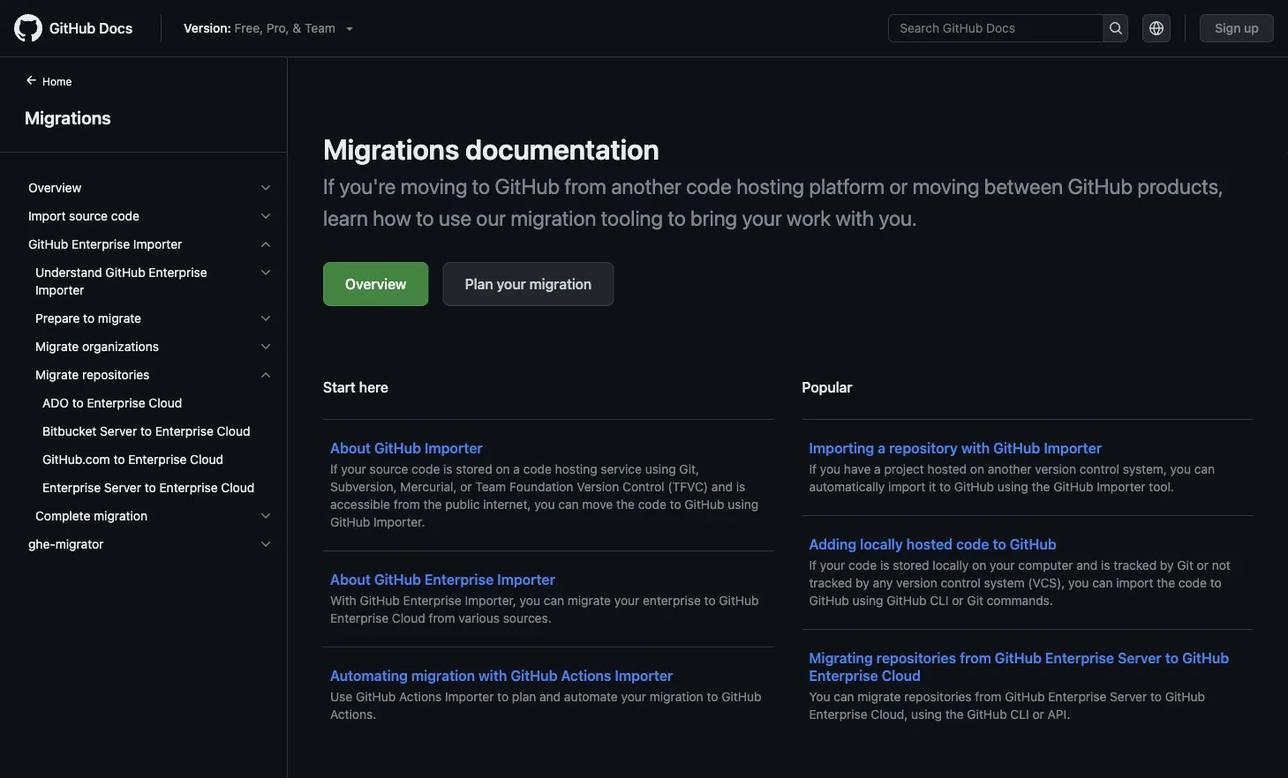 Task type: locate. For each thing, give the bounding box(es) containing it.
0 horizontal spatial actions
[[399, 690, 442, 705]]

can right (vcs),
[[1092, 576, 1113, 591]]

repository
[[889, 440, 958, 457]]

2 about from the top
[[330, 572, 371, 588]]

by left not
[[1160, 558, 1174, 573]]

tool.
[[1149, 480, 1174, 494]]

1 horizontal spatial moving
[[913, 174, 979, 199]]

1 vertical spatial control
[[941, 576, 981, 591]]

sc 9kayk9 0 image for prepare to migrate
[[259, 312, 273, 326]]

0 vertical spatial by
[[1160, 558, 1174, 573]]

tracked
[[1114, 558, 1157, 573], [809, 576, 852, 591]]

migrations inside migrations documentation if you're moving to github from another code hosting platform or moving between github products, learn how to use our migration tooling to bring your work with you.
[[323, 132, 459, 166]]

0 vertical spatial tracked
[[1114, 558, 1157, 573]]

source inside dropdown button
[[69, 209, 108, 223]]

plan
[[512, 690, 536, 705]]

and right computer
[[1076, 558, 1098, 573]]

migrate for migrate repositories
[[35, 368, 79, 382]]

organizations
[[82, 339, 159, 354]]

control left system
[[941, 576, 981, 591]]

on right project
[[970, 462, 984, 477]]

2 vertical spatial sc 9kayk9 0 image
[[259, 509, 273, 524]]

about for about github enterprise importer
[[330, 572, 371, 588]]

0 vertical spatial git
[[1177, 558, 1194, 573]]

with down platform
[[836, 206, 874, 230]]

can right you
[[834, 690, 854, 705]]

or
[[889, 174, 908, 199], [460, 480, 472, 494], [1197, 558, 1209, 573], [952, 594, 964, 608], [1033, 708, 1044, 722]]

importer inside about github enterprise importer with github enterprise importer, you can migrate your enterprise to github enterprise cloud from various sources.
[[497, 572, 555, 588]]

team up "internet,"
[[475, 480, 506, 494]]

up
[[1244, 21, 1259, 35]]

if up subversion,
[[330, 462, 338, 477]]

1 horizontal spatial stored
[[893, 558, 929, 573]]

your right plan
[[497, 276, 526, 293]]

repositories
[[82, 368, 149, 382], [876, 650, 956, 667], [904, 690, 972, 705]]

5 sc 9kayk9 0 image from the top
[[259, 368, 273, 382]]

1 vertical spatial hosting
[[555, 462, 597, 477]]

your down adding
[[820, 558, 845, 573]]

migrate left enterprise
[[568, 594, 611, 608]]

sc 9kayk9 0 image inside overview dropdown button
[[259, 181, 273, 195]]

2 horizontal spatial and
[[1076, 558, 1098, 573]]

0 vertical spatial overview
[[28, 181, 81, 195]]

1 horizontal spatial version
[[1035, 462, 1076, 477]]

on up system
[[972, 558, 986, 573]]

migrate inside dropdown button
[[98, 311, 141, 326]]

hosted inside importing a repository with github importer if you have a project hosted on another version control system, you can automatically import it to github using the github importer tool.
[[928, 462, 967, 477]]

with
[[330, 594, 356, 608]]

1 horizontal spatial migrate
[[568, 594, 611, 608]]

sc 9kayk9 0 image inside ghe-migrator dropdown button
[[259, 538, 273, 552]]

hosted down it
[[906, 536, 953, 553]]

overview down how
[[345, 276, 407, 293]]

0 horizontal spatial stored
[[456, 462, 492, 477]]

1 horizontal spatial hosting
[[736, 174, 804, 199]]

importer inside understand github enterprise importer
[[35, 283, 84, 298]]

sc 9kayk9 0 image inside migrate repositories dropdown button
[[259, 368, 273, 382]]

1 sc 9kayk9 0 image from the top
[[259, 181, 273, 195]]

about up the with
[[330, 572, 371, 588]]

1 horizontal spatial locally
[[933, 558, 969, 573]]

sc 9kayk9 0 image for understand github enterprise importer
[[259, 266, 273, 280]]

migration inside dropdown button
[[94, 509, 147, 524]]

migrate inside dropdown button
[[35, 368, 79, 382]]

sc 9kayk9 0 image for ghe-migrator
[[259, 538, 273, 552]]

a right have
[[874, 462, 881, 477]]

1 vertical spatial about
[[330, 572, 371, 588]]

2 vertical spatial migrate
[[858, 690, 901, 705]]

2 sc 9kayk9 0 image from the top
[[259, 209, 273, 223]]

here
[[359, 379, 388, 396]]

2 horizontal spatial with
[[961, 440, 990, 457]]

migrate repositories element containing ado to enterprise cloud
[[14, 389, 287, 502]]

0 horizontal spatial migrations
[[25, 107, 111, 128]]

a inside the about github importer if your source code is stored on a code hosting service using git, subversion, mercurial, or team foundation version control (tfvc) and is accessible from the public internet, you can move the code to github using github importer.
[[513, 462, 520, 477]]

to inside importing a repository with github importer if you have a project hosted on another version control system, you can automatically import it to github using the github importer tool.
[[939, 480, 951, 494]]

your right automate
[[621, 690, 646, 705]]

1 horizontal spatial migrations
[[323, 132, 459, 166]]

version inside 'adding locally hosted code to github if your code is stored locally on your computer and is tracked by git or not tracked by any version control system (vcs), you can import the code to github using github cli or git commands.'
[[896, 576, 937, 591]]

2 vertical spatial repositories
[[904, 690, 972, 705]]

import inside 'adding locally hosted code to github if your code is stored locally on your computer and is tracked by git or not tracked by any version control system (vcs), you can import the code to github using github cli or git commands.'
[[1116, 576, 1153, 591]]

or up you.
[[889, 174, 908, 199]]

team
[[305, 21, 335, 35], [475, 480, 506, 494]]

with inside migrations documentation if you're moving to github from another code hosting platform or moving between github products, learn how to use our migration tooling to bring your work with you.
[[836, 206, 874, 230]]

1 horizontal spatial import
[[1116, 576, 1153, 591]]

1 vertical spatial git
[[967, 594, 983, 608]]

sc 9kayk9 0 image inside the prepare to migrate dropdown button
[[259, 312, 273, 326]]

you up 'sources.'
[[520, 594, 540, 608]]

locally down it
[[933, 558, 969, 573]]

github enterprise importer element containing understand github enterprise importer
[[14, 259, 287, 531]]

1 migrate from the top
[[35, 339, 79, 354]]

if down importing
[[809, 462, 817, 477]]

1 vertical spatial migrate
[[568, 594, 611, 608]]

move
[[582, 498, 613, 512]]

1 horizontal spatial source
[[370, 462, 408, 477]]

0 horizontal spatial with
[[478, 668, 507, 685]]

your up subversion,
[[341, 462, 366, 477]]

understand
[[35, 265, 102, 280]]

1 vertical spatial team
[[475, 480, 506, 494]]

locally up any
[[860, 536, 903, 553]]

cloud inside about github enterprise importer with github enterprise importer, you can migrate your enterprise to github enterprise cloud from various sources.
[[392, 611, 425, 626]]

a
[[878, 440, 886, 457], [513, 462, 520, 477], [874, 462, 881, 477]]

system,
[[1123, 462, 1167, 477]]

0 vertical spatial source
[[69, 209, 108, 223]]

migration right our
[[511, 206, 596, 230]]

0 vertical spatial version
[[1035, 462, 1076, 477]]

git left not
[[1177, 558, 1194, 573]]

1 vertical spatial hosted
[[906, 536, 953, 553]]

1 vertical spatial cli
[[1010, 708, 1029, 722]]

0 horizontal spatial by
[[856, 576, 869, 591]]

to inside about github enterprise importer with github enterprise importer, you can migrate your enterprise to github enterprise cloud from various sources.
[[704, 594, 716, 608]]

1 horizontal spatial and
[[712, 480, 733, 494]]

sc 9kayk9 0 image inside the import source code dropdown button
[[259, 209, 273, 223]]

sc 9kayk9 0 image for migrate organizations
[[259, 340, 273, 354]]

with inside automating migration with github actions importer use github actions importer to plan and automate your migration to github actions.
[[478, 668, 507, 685]]

your left work
[[742, 206, 782, 230]]

2 vertical spatial and
[[540, 690, 561, 705]]

0 vertical spatial about
[[330, 440, 371, 457]]

importer
[[133, 237, 182, 252], [35, 283, 84, 298], [425, 440, 483, 457], [1044, 440, 1102, 457], [1097, 480, 1146, 494], [497, 572, 555, 588], [615, 668, 673, 685], [445, 690, 494, 705]]

server inside enterprise server to enterprise cloud link
[[104, 481, 141, 495]]

team inside the about github importer if your source code is stored on a code hosting service using git, subversion, mercurial, or team foundation version control (tfvc) and is accessible from the public internet, you can move the code to github using github importer.
[[475, 480, 506, 494]]

with
[[836, 206, 874, 230], [961, 440, 990, 457], [478, 668, 507, 685]]

0 vertical spatial stored
[[456, 462, 492, 477]]

sc 9kayk9 0 image for migrate repositories
[[259, 368, 273, 382]]

migrate up organizations
[[98, 311, 141, 326]]

code inside migrations documentation if you're moving to github from another code hosting platform or moving between github products, learn how to use our migration tooling to bring your work with you.
[[686, 174, 732, 199]]

1 sc 9kayk9 0 image from the top
[[259, 266, 273, 280]]

automatically
[[809, 480, 885, 494]]

migration right automate
[[650, 690, 703, 705]]

can right system,
[[1194, 462, 1215, 477]]

0 vertical spatial and
[[712, 480, 733, 494]]

about github importer if your source code is stored on a code hosting service using git, subversion, mercurial, or team foundation version control (tfvc) and is accessible from the public internet, you can move the code to github using github importer.
[[330, 440, 759, 530]]

sc 9kayk9 0 image for import source code
[[259, 209, 273, 223]]

importing a repository with github importer if you have a project hosted on another version control system, you can automatically import it to github using the github importer tool.
[[809, 440, 1215, 494]]

team right &
[[305, 21, 335, 35]]

1 horizontal spatial control
[[1080, 462, 1120, 477]]

1 vertical spatial with
[[961, 440, 990, 457]]

sign
[[1215, 21, 1241, 35]]

1 horizontal spatial cli
[[1010, 708, 1029, 722]]

a up project
[[878, 440, 886, 457]]

and inside 'adding locally hosted code to github if your code is stored locally on your computer and is tracked by git or not tracked by any version control system (vcs), you can import the code to github using github cli or git commands.'
[[1076, 558, 1098, 573]]

1 vertical spatial migrations
[[323, 132, 459, 166]]

products,
[[1138, 174, 1223, 199]]

1 vertical spatial stored
[[893, 558, 929, 573]]

migrate inside migrating repositories from github enterprise server to github enterprise cloud you can migrate repositories from github enterprise server to github enterprise cloud, using the github cli or api.
[[858, 690, 901, 705]]

1 horizontal spatial with
[[836, 206, 874, 230]]

is right computer
[[1101, 558, 1110, 573]]

overview button
[[21, 174, 280, 202]]

actions.
[[330, 708, 376, 722]]

1 vertical spatial sc 9kayk9 0 image
[[259, 340, 273, 354]]

1 horizontal spatial git
[[1177, 558, 1194, 573]]

github
[[49, 20, 96, 37], [495, 174, 560, 199], [1068, 174, 1133, 199], [28, 237, 68, 252], [105, 265, 145, 280], [374, 440, 421, 457], [993, 440, 1040, 457], [954, 480, 994, 494], [1053, 480, 1093, 494], [685, 498, 725, 512], [330, 515, 370, 530], [1010, 536, 1057, 553], [374, 572, 421, 588], [360, 594, 400, 608], [719, 594, 759, 608], [809, 594, 849, 608], [887, 594, 927, 608], [995, 650, 1042, 667], [1182, 650, 1229, 667], [511, 668, 558, 685], [356, 690, 396, 705], [721, 690, 761, 705], [1005, 690, 1045, 705], [1165, 690, 1205, 705], [967, 708, 1007, 722]]

or up public
[[460, 480, 472, 494]]

0 horizontal spatial version
[[896, 576, 937, 591]]

about
[[330, 440, 371, 457], [330, 572, 371, 588]]

by left any
[[856, 576, 869, 591]]

about inside about github enterprise importer with github enterprise importer, you can migrate your enterprise to github enterprise cloud from various sources.
[[330, 572, 371, 588]]

control left system,
[[1080, 462, 1120, 477]]

1 vertical spatial and
[[1076, 558, 1098, 573]]

can inside importing a repository with github importer if you have a project hosted on another version control system, you can automatically import it to github using the github importer tool.
[[1194, 462, 1215, 477]]

0 vertical spatial migrate
[[35, 339, 79, 354]]

use
[[330, 690, 352, 705]]

migrate inside about github enterprise importer with github enterprise importer, you can migrate your enterprise to github enterprise cloud from various sources.
[[568, 594, 611, 608]]

github enterprise importer element
[[14, 230, 287, 531], [14, 259, 287, 531]]

you inside the about github importer if your source code is stored on a code hosting service using git, subversion, mercurial, or team foundation version control (tfvc) and is accessible from the public internet, you can move the code to github using github importer.
[[534, 498, 555, 512]]

1 vertical spatial source
[[370, 462, 408, 477]]

0 horizontal spatial hosting
[[555, 462, 597, 477]]

1 vertical spatial import
[[1116, 576, 1153, 591]]

enterprise inside understand github enterprise importer
[[149, 265, 207, 280]]

ado to enterprise cloud
[[42, 396, 182, 411]]

1 horizontal spatial tracked
[[1114, 558, 1157, 573]]

git
[[1177, 558, 1194, 573], [967, 594, 983, 608]]

None search field
[[888, 14, 1129, 42]]

cloud inside enterprise server to enterprise cloud link
[[221, 481, 254, 495]]

bitbucket server to enterprise cloud
[[42, 424, 250, 439]]

0 vertical spatial actions
[[561, 668, 611, 685]]

migrate up cloud,
[[858, 690, 901, 705]]

you down foundation
[[534, 498, 555, 512]]

2 sc 9kayk9 0 image from the top
[[259, 340, 273, 354]]

0 vertical spatial hosting
[[736, 174, 804, 199]]

hosting up version
[[555, 462, 597, 477]]

sc 9kayk9 0 image inside complete migration dropdown button
[[259, 509, 273, 524]]

1 moving from the left
[[401, 174, 467, 199]]

server inside 'bitbucket server to enterprise cloud' link
[[100, 424, 137, 439]]

0 vertical spatial hosted
[[928, 462, 967, 477]]

migration down enterprise server to enterprise cloud
[[94, 509, 147, 524]]

1 vertical spatial overview
[[345, 276, 407, 293]]

1 horizontal spatial team
[[475, 480, 506, 494]]

can inside migrating repositories from github enterprise server to github enterprise cloud you can migrate repositories from github enterprise server to github enterprise cloud, using the github cli or api.
[[834, 690, 854, 705]]

0 horizontal spatial team
[[305, 21, 335, 35]]

1 vertical spatial actions
[[399, 690, 442, 705]]

is
[[443, 462, 453, 477], [736, 480, 745, 494], [880, 558, 889, 573], [1101, 558, 1110, 573]]

git,
[[679, 462, 699, 477]]

3 sc 9kayk9 0 image from the top
[[259, 237, 273, 252]]

migrations up you're
[[323, 132, 459, 166]]

or left commands.
[[952, 594, 964, 608]]

use
[[439, 206, 471, 230]]

control inside importing a repository with github importer if you have a project hosted on another version control system, you can automatically import it to github using the github importer tool.
[[1080, 462, 1120, 477]]

migrate for migrate organizations
[[35, 339, 79, 354]]

and inside automating migration with github actions importer use github actions importer to plan and automate your migration to github actions.
[[540, 690, 561, 705]]

hosted inside 'adding locally hosted code to github if your code is stored locally on your computer and is tracked by git or not tracked by any version control system (vcs), you can import the code to github using github cli or git commands.'
[[906, 536, 953, 553]]

about up subversion,
[[330, 440, 371, 457]]

on inside importing a repository with github importer if you have a project hosted on another version control system, you can automatically import it to github using the github importer tool.
[[970, 462, 984, 477]]

learn
[[323, 206, 368, 230]]

0 vertical spatial import
[[888, 480, 926, 494]]

to inside dropdown button
[[83, 311, 95, 326]]

about inside the about github importer if your source code is stored on a code hosting service using git, subversion, mercurial, or team foundation version control (tfvc) and is accessible from the public internet, you can move the code to github using github importer.
[[330, 440, 371, 457]]

migrations link
[[21, 104, 266, 131]]

1 horizontal spatial another
[[988, 462, 1032, 477]]

0 vertical spatial repositories
[[82, 368, 149, 382]]

overview inside overview link
[[345, 276, 407, 293]]

repositories inside dropdown button
[[82, 368, 149, 382]]

2 vertical spatial with
[[478, 668, 507, 685]]

overview inside overview dropdown button
[[28, 181, 81, 195]]

0 vertical spatial with
[[836, 206, 874, 230]]

migrate inside dropdown button
[[35, 339, 79, 354]]

can up 'sources.'
[[544, 594, 564, 608]]

you right (vcs),
[[1068, 576, 1089, 591]]

1 vertical spatial locally
[[933, 558, 969, 573]]

stored up any
[[893, 558, 929, 573]]

migrate repositories element
[[14, 361, 287, 502], [14, 389, 287, 502]]

not
[[1212, 558, 1231, 573]]

1 horizontal spatial overview
[[345, 276, 407, 293]]

2 github enterprise importer element from the top
[[14, 259, 287, 531]]

cloud inside 'github.com to enterprise cloud' link
[[190, 452, 223, 467]]

1 vertical spatial repositories
[[876, 650, 956, 667]]

home
[[42, 75, 72, 87]]

1 horizontal spatial actions
[[561, 668, 611, 685]]

migrate repositories button
[[21, 361, 280, 389]]

0 horizontal spatial git
[[967, 594, 983, 608]]

tracked down tool.
[[1114, 558, 1157, 573]]

sc 9kayk9 0 image
[[259, 181, 273, 195], [259, 209, 273, 223], [259, 237, 273, 252], [259, 312, 273, 326], [259, 368, 273, 382], [259, 538, 273, 552]]

0 horizontal spatial source
[[69, 209, 108, 223]]

importer,
[[465, 594, 516, 608]]

1 vertical spatial migrate
[[35, 368, 79, 382]]

api.
[[1048, 708, 1070, 722]]

0 vertical spatial another
[[611, 174, 681, 199]]

cloud
[[149, 396, 182, 411], [217, 424, 250, 439], [190, 452, 223, 467], [221, 481, 254, 495], [392, 611, 425, 626], [882, 668, 921, 685]]

github.com
[[42, 452, 110, 467]]

and right (tfvc)
[[712, 480, 733, 494]]

on
[[496, 462, 510, 477], [970, 462, 984, 477], [972, 558, 986, 573]]

automating migration with github actions importer use github actions importer to plan and automate your migration to github actions.
[[330, 668, 761, 722]]

start
[[323, 379, 356, 396]]

about for about github importer
[[330, 440, 371, 457]]

sc 9kayk9 0 image
[[259, 266, 273, 280], [259, 340, 273, 354], [259, 509, 273, 524]]

migrations down home link
[[25, 107, 111, 128]]

another
[[611, 174, 681, 199], [988, 462, 1032, 477]]

enterprise server to enterprise cloud link
[[21, 474, 280, 502]]

0 horizontal spatial overview
[[28, 181, 81, 195]]

actions down the automating
[[399, 690, 442, 705]]

migrate up ado
[[35, 368, 79, 382]]

you
[[809, 690, 830, 705]]

cli left api.
[[1010, 708, 1029, 722]]

another inside importing a repository with github importer if you have a project hosted on another version control system, you can automatically import it to github using the github importer tool.
[[988, 462, 1032, 477]]

accessible
[[330, 498, 390, 512]]

tracked down adding
[[809, 576, 852, 591]]

your
[[742, 206, 782, 230], [497, 276, 526, 293], [341, 462, 366, 477], [820, 558, 845, 573], [990, 558, 1015, 573], [614, 594, 639, 608], [621, 690, 646, 705]]

work
[[787, 206, 831, 230]]

source up github enterprise importer at the top left of the page
[[69, 209, 108, 223]]

or left api.
[[1033, 708, 1044, 722]]

control
[[623, 480, 664, 494]]

0 vertical spatial sc 9kayk9 0 image
[[259, 266, 273, 280]]

you up tool.
[[1170, 462, 1191, 477]]

on inside 'adding locally hosted code to github if your code is stored locally on your computer and is tracked by git or not tracked by any version control system (vcs), you can import the code to github using github cli or git commands.'
[[972, 558, 986, 573]]

importer inside the about github importer if your source code is stored on a code hosting service using git, subversion, mercurial, or team foundation version control (tfvc) and is accessible from the public internet, you can move the code to github using github importer.
[[425, 440, 483, 457]]

0 horizontal spatial import
[[888, 480, 926, 494]]

your inside migrations documentation if you're moving to github from another code hosting platform or moving between github products, learn how to use our migration tooling to bring your work with you.
[[742, 206, 782, 230]]

moving up use
[[401, 174, 467, 199]]

stored up public
[[456, 462, 492, 477]]

using inside importing a repository with github importer if you have a project hosted on another version control system, you can automatically import it to github using the github importer tool.
[[998, 480, 1028, 494]]

1 github enterprise importer element from the top
[[14, 230, 287, 531]]

0 horizontal spatial moving
[[401, 174, 467, 199]]

your left enterprise
[[614, 594, 639, 608]]

0 horizontal spatial migrate
[[98, 311, 141, 326]]

migrating
[[809, 650, 873, 667]]

you inside about github enterprise importer with github enterprise importer, you can migrate your enterprise to github enterprise cloud from various sources.
[[520, 594, 540, 608]]

overview link
[[323, 262, 429, 306]]

with right repository on the bottom of page
[[961, 440, 990, 457]]

using inside 'adding locally hosted code to github if your code is stored locally on your computer and is tracked by git or not tracked by any version control system (vcs), you can import the code to github using github cli or git commands.'
[[852, 594, 883, 608]]

moving up you.
[[913, 174, 979, 199]]

1 about from the top
[[330, 440, 371, 457]]

4 sc 9kayk9 0 image from the top
[[259, 312, 273, 326]]

internet,
[[483, 498, 531, 512]]

complete
[[35, 509, 90, 524]]

if up learn
[[323, 174, 335, 199]]

if down adding
[[809, 558, 817, 573]]

cli inside 'adding locally hosted code to github if your code is stored locally on your computer and is tracked by git or not tracked by any version control system (vcs), you can import the code to github using github cli or git commands.'
[[930, 594, 949, 608]]

if
[[323, 174, 335, 199], [330, 462, 338, 477], [809, 462, 817, 477], [809, 558, 817, 573]]

a up foundation
[[513, 462, 520, 477]]

can left move
[[558, 498, 579, 512]]

0 vertical spatial cli
[[930, 594, 949, 608]]

actions up automate
[[561, 668, 611, 685]]

if inside 'adding locally hosted code to github if your code is stored locally on your computer and is tracked by git or not tracked by any version control system (vcs), you can import the code to github using github cli or git commands.'
[[809, 558, 817, 573]]

0 vertical spatial migrations
[[25, 107, 111, 128]]

2 horizontal spatial migrate
[[858, 690, 901, 705]]

0 horizontal spatial control
[[941, 576, 981, 591]]

0 horizontal spatial cli
[[930, 594, 949, 608]]

overview up import on the top left
[[28, 181, 81, 195]]

ghe-migrator button
[[21, 531, 280, 559]]

source up subversion,
[[370, 462, 408, 477]]

hosting
[[736, 174, 804, 199], [555, 462, 597, 477]]

0 vertical spatial team
[[305, 21, 335, 35]]

the inside 'adding locally hosted code to github if your code is stored locally on your computer and is tracked by git or not tracked by any version control system (vcs), you can import the code to github using github cli or git commands.'
[[1157, 576, 1175, 591]]

sc 9kayk9 0 image inside github enterprise importer dropdown button
[[259, 237, 273, 252]]

github.com to enterprise cloud
[[42, 452, 223, 467]]

2 migrate repositories element from the top
[[14, 389, 287, 502]]

on up "internet,"
[[496, 462, 510, 477]]

the
[[1032, 480, 1050, 494], [423, 498, 442, 512], [616, 498, 635, 512], [1157, 576, 1175, 591], [945, 708, 964, 722]]

0 horizontal spatial tracked
[[809, 576, 852, 591]]

understand github enterprise importer
[[35, 265, 207, 298]]

sc 9kayk9 0 image inside understand github enterprise importer dropdown button
[[259, 266, 273, 280]]

0 vertical spatial migrate
[[98, 311, 141, 326]]

with down various
[[478, 668, 507, 685]]

git left commands.
[[967, 594, 983, 608]]

1 migrate repositories element from the top
[[14, 361, 287, 502]]

0 vertical spatial locally
[[860, 536, 903, 553]]

6 sc 9kayk9 0 image from the top
[[259, 538, 273, 552]]

migrate down the prepare
[[35, 339, 79, 354]]

hosted up it
[[928, 462, 967, 477]]

control
[[1080, 462, 1120, 477], [941, 576, 981, 591]]

0 vertical spatial control
[[1080, 462, 1120, 477]]

and right plan
[[540, 690, 561, 705]]

migrator
[[55, 537, 104, 552]]

migration
[[511, 206, 596, 230], [530, 276, 592, 293], [94, 509, 147, 524], [411, 668, 475, 685], [650, 690, 703, 705]]

0 horizontal spatial another
[[611, 174, 681, 199]]

2 migrate from the top
[[35, 368, 79, 382]]

actions
[[561, 668, 611, 685], [399, 690, 442, 705]]

&
[[293, 21, 301, 35]]

Search GitHub Docs search field
[[889, 15, 1103, 41]]

using
[[645, 462, 676, 477], [998, 480, 1028, 494], [728, 498, 759, 512], [852, 594, 883, 608], [911, 708, 942, 722]]

sc 9kayk9 0 image inside migrate organizations dropdown button
[[259, 340, 273, 354]]

1 vertical spatial version
[[896, 576, 937, 591]]

code
[[686, 174, 732, 199], [111, 209, 139, 223], [412, 462, 440, 477], [523, 462, 552, 477], [638, 498, 666, 512], [956, 536, 989, 553], [849, 558, 877, 573], [1179, 576, 1207, 591]]

or inside the about github importer if your source code is stored on a code hosting service using git, subversion, mercurial, or team foundation version control (tfvc) and is accessible from the public internet, you can move the code to github using github importer.
[[460, 480, 472, 494]]

1 vertical spatial another
[[988, 462, 1032, 477]]

3 sc 9kayk9 0 image from the top
[[259, 509, 273, 524]]

version
[[1035, 462, 1076, 477], [896, 576, 937, 591]]

to
[[472, 174, 490, 199], [416, 206, 434, 230], [668, 206, 686, 230], [83, 311, 95, 326], [72, 396, 84, 411], [140, 424, 152, 439], [113, 452, 125, 467], [939, 480, 951, 494], [145, 481, 156, 495], [670, 498, 681, 512], [993, 536, 1006, 553], [1210, 576, 1222, 591], [704, 594, 716, 608], [1165, 650, 1179, 667], [497, 690, 509, 705], [707, 690, 718, 705], [1150, 690, 1162, 705]]

cli left commands.
[[930, 594, 949, 608]]

0 horizontal spatial and
[[540, 690, 561, 705]]

hosting up work
[[736, 174, 804, 199]]

if inside the about github importer if your source code is stored on a code hosting service using git, subversion, mercurial, or team foundation version control (tfvc) and is accessible from the public internet, you can move the code to github using github importer.
[[330, 462, 338, 477]]

our
[[476, 206, 506, 230]]

can inside the about github importer if your source code is stored on a code hosting service using git, subversion, mercurial, or team foundation version control (tfvc) and is accessible from the public internet, you can move the code to github using github importer.
[[558, 498, 579, 512]]



Task type: describe. For each thing, give the bounding box(es) containing it.
foundation
[[509, 480, 573, 494]]

(tfvc)
[[668, 480, 708, 494]]

the inside importing a repository with github importer if you have a project hosted on another version control system, you can automatically import it to github using the github importer tool.
[[1032, 480, 1050, 494]]

public
[[445, 498, 480, 512]]

have
[[844, 462, 871, 477]]

cli inside migrating repositories from github enterprise server to github enterprise cloud you can migrate repositories from github enterprise server to github enterprise cloud, using the github cli or api.
[[1010, 708, 1029, 722]]

subversion,
[[330, 480, 397, 494]]

bring
[[690, 206, 737, 230]]

is right (tfvc)
[[736, 480, 745, 494]]

docs
[[99, 20, 133, 37]]

version:
[[184, 21, 231, 35]]

sc 9kayk9 0 image for github enterprise importer
[[259, 237, 273, 252]]

home link
[[18, 73, 100, 91]]

triangle down image
[[342, 21, 357, 35]]

ghe-migrator
[[28, 537, 104, 552]]

commands.
[[987, 594, 1053, 608]]

1 vertical spatial tracked
[[809, 576, 852, 591]]

github enterprise importer
[[28, 237, 182, 252]]

documentation
[[465, 132, 659, 166]]

ado
[[42, 396, 69, 411]]

start here
[[323, 379, 388, 396]]

if inside importing a repository with github importer if you have a project hosted on another version control system, you can automatically import it to github using the github importer tool.
[[809, 462, 817, 477]]

github enterprise importer element containing github enterprise importer
[[14, 230, 287, 531]]

complete migration
[[35, 509, 147, 524]]

your inside automating migration with github actions importer use github actions importer to plan and automate your migration to github actions.
[[621, 690, 646, 705]]

on for importing a repository with github importer
[[970, 462, 984, 477]]

your inside about github enterprise importer with github enterprise importer, you can migrate your enterprise to github enterprise cloud from various sources.
[[614, 594, 639, 608]]

migrate repositories
[[35, 368, 149, 382]]

computer
[[1018, 558, 1073, 573]]

on inside the about github importer if your source code is stored on a code hosting service using git, subversion, mercurial, or team foundation version control (tfvc) and is accessible from the public internet, you can move the code to github using github importer.
[[496, 462, 510, 477]]

free,
[[234, 21, 263, 35]]

cloud,
[[871, 708, 908, 722]]

plan your migration link
[[443, 262, 614, 306]]

select language: current language is english image
[[1150, 21, 1164, 35]]

repositories for migrate
[[82, 368, 149, 382]]

complete migration button
[[21, 502, 280, 531]]

stored inside 'adding locally hosted code to github if your code is stored locally on your computer and is tracked by git or not tracked by any version control system (vcs), you can import the code to github using github cli or git commands.'
[[893, 558, 929, 573]]

github enterprise importer button
[[21, 230, 280, 259]]

another inside migrations documentation if you're moving to github from another code hosting platform or moving between github products, learn how to use our migration tooling to bring your work with you.
[[611, 174, 681, 199]]

is up any
[[880, 558, 889, 573]]

import source code
[[28, 209, 139, 223]]

your inside the about github importer if your source code is stored on a code hosting service using git, subversion, mercurial, or team foundation version control (tfvc) and is accessible from the public internet, you can move the code to github using github importer.
[[341, 462, 366, 477]]

migration right plan
[[530, 276, 592, 293]]

enterprise
[[643, 594, 701, 608]]

you down importing
[[820, 462, 841, 477]]

to inside the about github importer if your source code is stored on a code hosting service using git, subversion, mercurial, or team foundation version control (tfvc) and is accessible from the public internet, you can move the code to github using github importer.
[[670, 498, 681, 512]]

mercurial,
[[400, 480, 457, 494]]

popular
[[802, 379, 852, 396]]

1 horizontal spatial by
[[1160, 558, 1174, 573]]

sign up link
[[1200, 14, 1274, 42]]

between
[[984, 174, 1063, 199]]

from inside about github enterprise importer with github enterprise importer, you can migrate your enterprise to github enterprise cloud from various sources.
[[429, 611, 455, 626]]

from inside the about github importer if your source code is stored on a code hosting service using git, subversion, mercurial, or team foundation version control (tfvc) and is accessible from the public internet, you can move the code to github using github importer.
[[394, 498, 420, 512]]

import inside importing a repository with github importer if you have a project hosted on another version control system, you can automatically import it to github using the github importer tool.
[[888, 480, 926, 494]]

any
[[873, 576, 893, 591]]

if inside migrations documentation if you're moving to github from another code hosting platform or moving between github products, learn how to use our migration tooling to bring your work with you.
[[323, 174, 335, 199]]

you're
[[340, 174, 396, 199]]

pro,
[[267, 21, 289, 35]]

ghe-
[[28, 537, 55, 552]]

project
[[884, 462, 924, 477]]

stored inside the about github importer if your source code is stored on a code hosting service using git, subversion, mercurial, or team foundation version control (tfvc) and is accessible from the public internet, you can move the code to github using github importer.
[[456, 462, 492, 477]]

prepare to migrate
[[35, 311, 141, 326]]

migrations element
[[0, 72, 288, 777]]

various
[[459, 611, 500, 626]]

migrate repositories element containing migrate repositories
[[14, 361, 287, 502]]

import
[[28, 209, 66, 223]]

migration inside migrations documentation if you're moving to github from another code hosting platform or moving between github products, learn how to use our migration tooling to bring your work with you.
[[511, 206, 596, 230]]

migrate organizations button
[[21, 333, 280, 361]]

cloud inside ado to enterprise cloud link
[[149, 396, 182, 411]]

on for adding locally hosted code to github
[[972, 558, 986, 573]]

github inside understand github enterprise importer
[[105, 265, 145, 280]]

you.
[[879, 206, 917, 230]]

code inside the import source code dropdown button
[[111, 209, 139, 223]]

about github enterprise importer with github enterprise importer, you can migrate your enterprise to github enterprise cloud from various sources.
[[330, 572, 759, 626]]

from inside migrations documentation if you're moving to github from another code hosting platform or moving between github products, learn how to use our migration tooling to bring your work with you.
[[564, 174, 606, 199]]

or left not
[[1197, 558, 1209, 573]]

service
[[601, 462, 642, 477]]

adding
[[809, 536, 857, 553]]

migrations for migrations documentation if you're moving to github from another code hosting platform or moving between github products, learn how to use our migration tooling to bring your work with you.
[[323, 132, 459, 166]]

control inside 'adding locally hosted code to github if your code is stored locally on your computer and is tracked by git or not tracked by any version control system (vcs), you can import the code to github using github cli or git commands.'
[[941, 576, 981, 591]]

and inside the about github importer if your source code is stored on a code hosting service using git, subversion, mercurial, or team foundation version control (tfvc) and is accessible from the public internet, you can move the code to github using github importer.
[[712, 480, 733, 494]]

repositories for migrating
[[876, 650, 956, 667]]

you inside 'adding locally hosted code to github if your code is stored locally on your computer and is tracked by git or not tracked by any version control system (vcs), you can import the code to github using github cli or git commands.'
[[1068, 576, 1089, 591]]

using inside migrating repositories from github enterprise server to github enterprise cloud you can migrate repositories from github enterprise server to github enterprise cloud, using the github cli or api.
[[911, 708, 942, 722]]

version: free, pro, & team
[[184, 21, 335, 35]]

platform
[[809, 174, 885, 199]]

sc 9kayk9 0 image for overview
[[259, 181, 273, 195]]

import source code button
[[21, 202, 280, 230]]

prepare to migrate button
[[21, 305, 280, 333]]

github docs
[[49, 20, 133, 37]]

understand github enterprise importer button
[[21, 259, 280, 305]]

is up mercurial,
[[443, 462, 453, 477]]

can inside 'adding locally hosted code to github if your code is stored locally on your computer and is tracked by git or not tracked by any version control system (vcs), you can import the code to github using github cli or git commands.'
[[1092, 576, 1113, 591]]

the inside migrating repositories from github enterprise server to github enterprise cloud you can migrate repositories from github enterprise server to github enterprise cloud, using the github cli or api.
[[945, 708, 964, 722]]

importing
[[809, 440, 874, 457]]

0 horizontal spatial locally
[[860, 536, 903, 553]]

(vcs),
[[1028, 576, 1065, 591]]

github.com to enterprise cloud link
[[21, 446, 280, 474]]

or inside migrating repositories from github enterprise server to github enterprise cloud you can migrate repositories from github enterprise server to github enterprise cloud, using the github cli or api.
[[1033, 708, 1044, 722]]

with inside importing a repository with github importer if you have a project hosted on another version control system, you can automatically import it to github using the github importer tool.
[[961, 440, 990, 457]]

cloud inside 'bitbucket server to enterprise cloud' link
[[217, 424, 250, 439]]

plan
[[465, 276, 493, 293]]

migrate organizations
[[35, 339, 159, 354]]

github docs link
[[14, 14, 147, 42]]

migrations documentation if you're moving to github from another code hosting platform or moving between github products, learn how to use our migration tooling to bring your work with you.
[[323, 132, 1223, 230]]

migration down various
[[411, 668, 475, 685]]

cloud inside migrating repositories from github enterprise server to github enterprise cloud you can migrate repositories from github enterprise server to github enterprise cloud, using the github cli or api.
[[882, 668, 921, 685]]

can inside about github enterprise importer with github enterprise importer, you can migrate your enterprise to github enterprise cloud from various sources.
[[544, 594, 564, 608]]

automating
[[330, 668, 408, 685]]

tooling
[[601, 206, 663, 230]]

1 vertical spatial by
[[856, 576, 869, 591]]

bitbucket
[[42, 424, 97, 439]]

or inside migrations documentation if you're moving to github from another code hosting platform or moving between github products, learn how to use our migration tooling to bring your work with you.
[[889, 174, 908, 199]]

version inside importing a repository with github importer if you have a project hosted on another version control system, you can automatically import it to github using the github importer tool.
[[1035, 462, 1076, 477]]

sources.
[[503, 611, 552, 626]]

it
[[929, 480, 936, 494]]

your up system
[[990, 558, 1015, 573]]

automate
[[564, 690, 618, 705]]

how
[[373, 206, 411, 230]]

migrations for migrations
[[25, 107, 111, 128]]

ado to enterprise cloud link
[[21, 389, 280, 418]]

plan your migration
[[465, 276, 592, 293]]

sc 9kayk9 0 image for complete migration
[[259, 509, 273, 524]]

2 moving from the left
[[913, 174, 979, 199]]

hosting inside the about github importer if your source code is stored on a code hosting service using git, subversion, mercurial, or team foundation version control (tfvc) and is accessible from the public internet, you can move the code to github using github importer.
[[555, 462, 597, 477]]

search image
[[1109, 21, 1123, 35]]

adding locally hosted code to github if your code is stored locally on your computer and is tracked by git or not tracked by any version control system (vcs), you can import the code to github using github cli or git commands.
[[809, 536, 1231, 608]]

hosting inside migrations documentation if you're moving to github from another code hosting platform or moving between github products, learn how to use our migration tooling to bring your work with you.
[[736, 174, 804, 199]]

enterprise server to enterprise cloud
[[42, 481, 254, 495]]

version
[[577, 480, 619, 494]]

source inside the about github importer if your source code is stored on a code hosting service using git, subversion, mercurial, or team foundation version control (tfvc) and is accessible from the public internet, you can move the code to github using github importer.
[[370, 462, 408, 477]]



Task type: vqa. For each thing, say whether or not it's contained in the screenshot.
Commit within the About protected branches You can protect important branches by setting branch protection rules, which define whether collaborators can delete or force push to the branch and set requirements for any pushes to the branch, such as passing status checks or a linear commit history.
no



